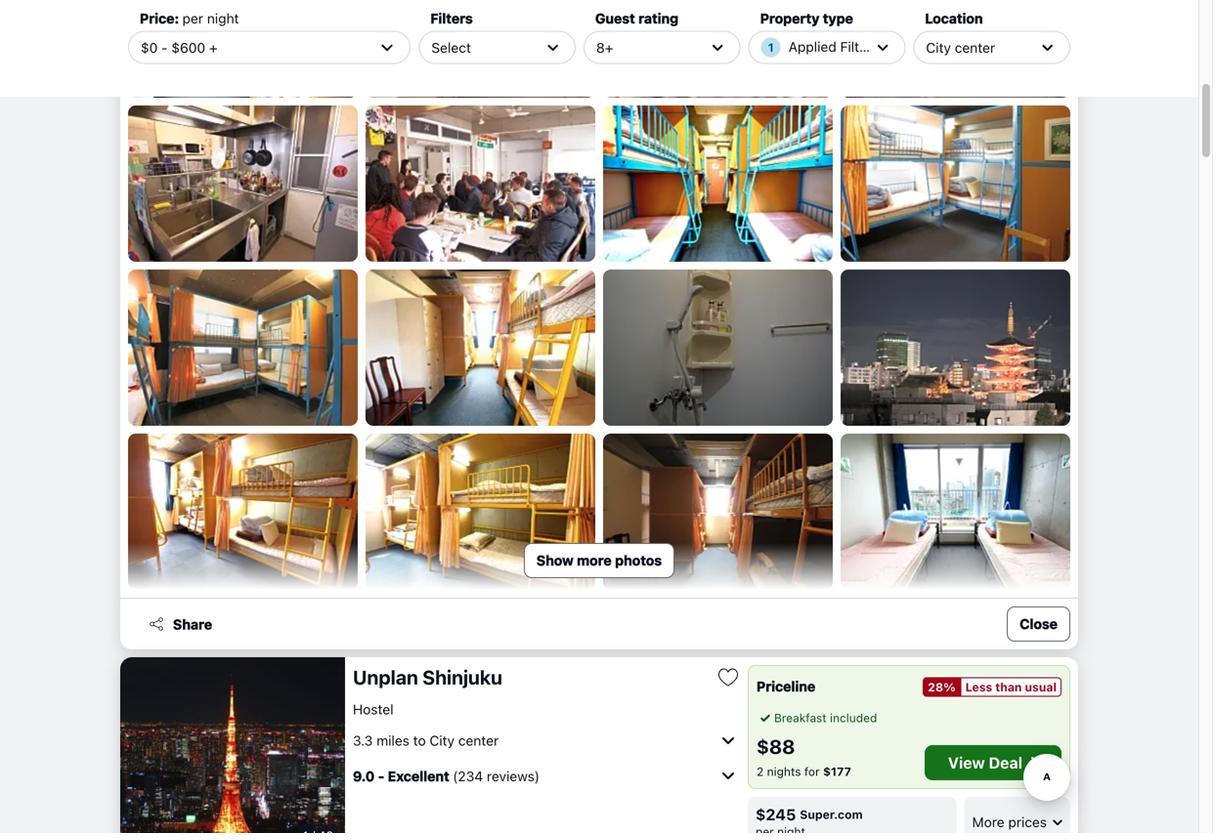 Task type: describe. For each thing, give the bounding box(es) containing it.
show more photos
[[537, 553, 662, 569]]

(234
[[453, 769, 483, 785]]

more prices
[[972, 815, 1047, 831]]

applied
[[789, 39, 837, 55]]

$0 - $600 +
[[141, 39, 218, 55]]

type
[[823, 10, 853, 26]]

28%
[[928, 681, 956, 695]]

3.3 miles to city center
[[353, 733, 499, 749]]

reviews)
[[487, 769, 540, 785]]

unplan shinjuku button
[[353, 666, 709, 690]]

miles
[[377, 733, 410, 749]]

share button
[[136, 607, 224, 642]]

8+
[[596, 39, 613, 55]]

photos
[[615, 553, 662, 569]]

guest
[[595, 10, 635, 26]]

1 vertical spatial filters
[[840, 39, 879, 55]]

city inside '3.3 miles to city center' button
[[430, 733, 455, 749]]

0 vertical spatial city
[[926, 39, 951, 55]]

28% less than usual
[[928, 681, 1057, 695]]

view deal button
[[925, 746, 1062, 781]]

2
[[757, 765, 764, 779]]

2 nights for $177
[[757, 765, 851, 779]]

9.0 - excellent (234 reviews)
[[353, 769, 540, 785]]

priceline
[[757, 679, 815, 695]]

breakfast
[[774, 712, 827, 725]]

price:
[[140, 10, 179, 26]]

property type
[[760, 10, 853, 26]]

hostel
[[353, 702, 394, 718]]

$600
[[171, 39, 205, 55]]

- for 9.0
[[378, 769, 384, 785]]

$88
[[757, 736, 795, 759]]

more
[[577, 553, 612, 569]]

9.0
[[353, 769, 375, 785]]

price: per night
[[140, 10, 239, 26]]

3.3 miles to city center button
[[353, 725, 740, 757]]

$245
[[756, 806, 796, 825]]

included
[[830, 712, 877, 725]]

breakfast included
[[774, 712, 877, 725]]

to
[[413, 733, 426, 749]]

night
[[207, 10, 239, 26]]

shinjuku
[[423, 666, 502, 689]]

0 vertical spatial center
[[955, 39, 995, 55]]

close button
[[1007, 607, 1070, 642]]

guest rating
[[595, 10, 679, 26]]

$177
[[823, 765, 851, 779]]

excellent
[[388, 769, 449, 785]]



Task type: locate. For each thing, give the bounding box(es) containing it.
1
[[768, 41, 774, 54]]

center inside button
[[458, 733, 499, 749]]

0 horizontal spatial -
[[161, 39, 168, 55]]

more prices button
[[964, 798, 1070, 834]]

close
[[1020, 616, 1058, 632]]

applied filters
[[789, 39, 879, 55]]

- right the "9.0"
[[378, 769, 384, 785]]

0 vertical spatial filters
[[430, 10, 473, 26]]

filters down type at right top
[[840, 39, 879, 55]]

unplan shinjuku
[[353, 666, 502, 689]]

1 horizontal spatial -
[[378, 769, 384, 785]]

1 vertical spatial center
[[458, 733, 499, 749]]

filters
[[430, 10, 473, 26], [840, 39, 879, 55]]

view deal
[[948, 754, 1023, 773]]

show
[[537, 553, 574, 569]]

center up (234
[[458, 733, 499, 749]]

prices
[[1008, 815, 1047, 831]]

unplan
[[353, 666, 418, 689]]

city right to at the bottom left of page
[[430, 733, 455, 749]]

center down location
[[955, 39, 995, 55]]

1 horizontal spatial center
[[955, 39, 995, 55]]

show more photos button
[[524, 544, 675, 579]]

share
[[173, 617, 212, 633]]

view
[[948, 754, 985, 773]]

rating
[[639, 10, 679, 26]]

center
[[955, 39, 995, 55], [458, 733, 499, 749]]

0 vertical spatial -
[[161, 39, 168, 55]]

more
[[972, 815, 1005, 831]]

1 vertical spatial -
[[378, 769, 384, 785]]

0 horizontal spatial filters
[[430, 10, 473, 26]]

-
[[161, 39, 168, 55], [378, 769, 384, 785]]

breakfast included button
[[757, 710, 877, 727]]

unplan shinjuku, (tokyo, japan) image
[[120, 658, 345, 834]]

- right $0
[[161, 39, 168, 55]]

+
[[209, 39, 218, 55]]

1 vertical spatial city
[[430, 733, 455, 749]]

1 horizontal spatial city
[[926, 39, 951, 55]]

deal
[[989, 754, 1023, 773]]

- for $0
[[161, 39, 168, 55]]

for
[[804, 765, 820, 779]]

location
[[925, 10, 983, 26]]

city
[[926, 39, 951, 55], [430, 733, 455, 749]]

$0
[[141, 39, 158, 55]]

per
[[182, 10, 203, 26]]

3.3
[[353, 733, 373, 749]]

hostel button
[[353, 701, 394, 718]]

less
[[965, 681, 992, 695]]

0 horizontal spatial city
[[430, 733, 455, 749]]

0 horizontal spatial center
[[458, 733, 499, 749]]

nights
[[767, 765, 801, 779]]

select
[[431, 39, 471, 55]]

1 horizontal spatial filters
[[840, 39, 879, 55]]

city center
[[926, 39, 995, 55]]

than
[[995, 681, 1022, 695]]

filters up select on the top left of the page
[[430, 10, 473, 26]]

property
[[760, 10, 820, 26]]

usual
[[1025, 681, 1057, 695]]

city down location
[[926, 39, 951, 55]]

super.com
[[800, 808, 863, 822]]



Task type: vqa. For each thing, say whether or not it's contained in the screenshot.
2 in the right of the page
yes



